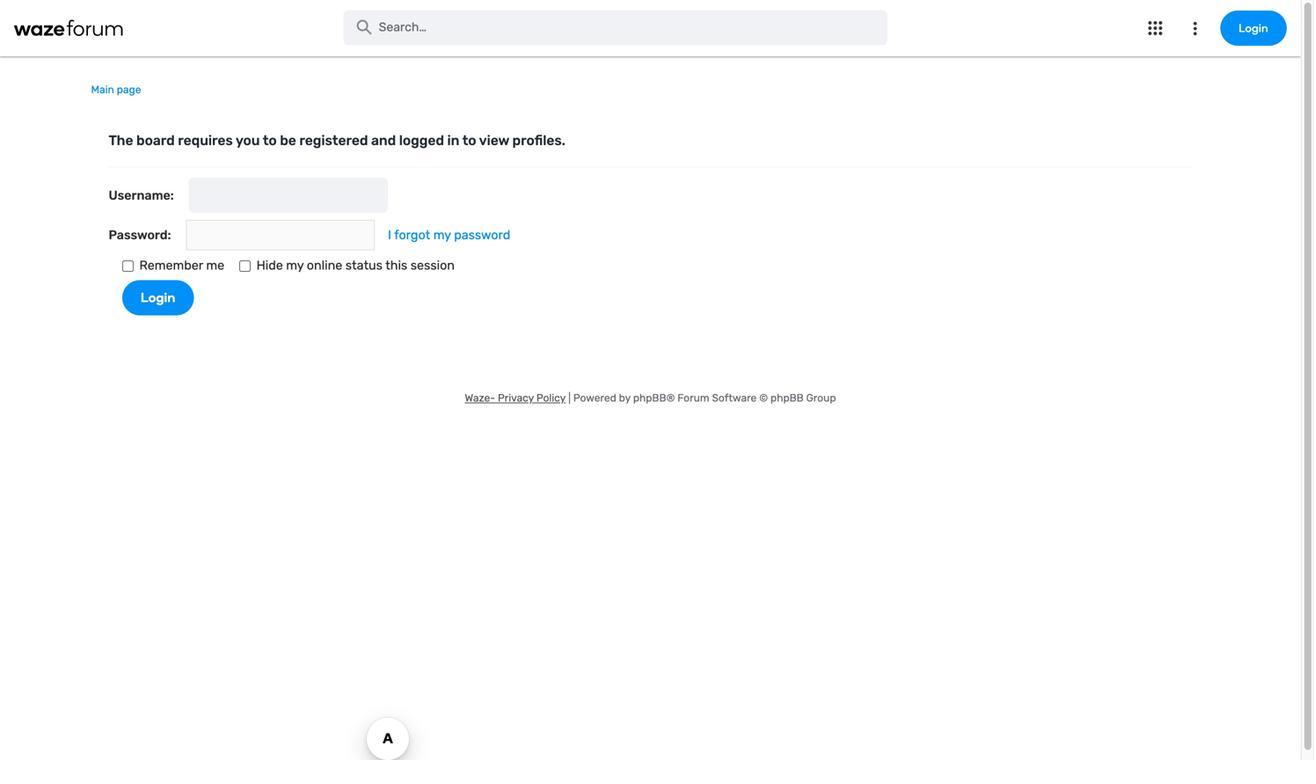 Task type: describe. For each thing, give the bounding box(es) containing it.
hide my online status this session
[[253, 258, 455, 273]]

registered
[[299, 133, 368, 149]]

waze-
[[465, 392, 495, 404]]

Username: text field
[[189, 178, 388, 213]]

Remember me checkbox
[[122, 261, 134, 272]]

board
[[136, 133, 175, 149]]

by
[[619, 392, 631, 404]]

0 horizontal spatial my
[[286, 258, 304, 273]]

me
[[206, 258, 224, 273]]

in
[[447, 133, 460, 149]]

Hide my online status this session checkbox
[[239, 261, 251, 272]]

phpbb®
[[633, 392, 675, 404]]

main page
[[91, 84, 141, 96]]

phpbb
[[771, 392, 804, 404]]

group
[[807, 392, 836, 404]]

session
[[411, 258, 455, 273]]

password
[[454, 228, 511, 243]]

username:
[[109, 188, 174, 203]]

i forgot my password
[[388, 228, 511, 243]]

1 to from the left
[[263, 133, 277, 149]]

waze- privacy policy | powered by phpbb® forum software © phpbb group
[[465, 392, 836, 404]]

policy
[[537, 392, 566, 404]]

status
[[346, 258, 383, 273]]

i forgot my password link
[[388, 227, 511, 243]]

page
[[117, 84, 141, 96]]

logged
[[399, 133, 444, 149]]

the board requires you to be registered and logged in to view profiles.
[[109, 133, 566, 149]]

online
[[307, 258, 342, 273]]

main
[[91, 84, 114, 96]]

forum
[[678, 392, 710, 404]]

requires
[[178, 133, 233, 149]]

main page link
[[91, 78, 141, 102]]



Task type: vqa. For each thing, say whether or not it's contained in the screenshot.
'directions'
no



Task type: locate. For each thing, give the bounding box(es) containing it.
the
[[109, 133, 133, 149]]

to left the be
[[263, 133, 277, 149]]

profiles.
[[513, 133, 566, 149]]

my right the forgot
[[434, 228, 451, 243]]

hide
[[257, 258, 283, 273]]

|
[[569, 392, 571, 404]]

1 horizontal spatial my
[[434, 228, 451, 243]]

view
[[479, 133, 509, 149]]

password:
[[109, 228, 171, 243]]

remember
[[139, 258, 203, 273]]

privacy
[[498, 392, 534, 404]]

©
[[759, 392, 768, 404]]

waze- privacy policy link
[[465, 392, 566, 404]]

0 vertical spatial my
[[434, 228, 451, 243]]

powered
[[574, 392, 617, 404]]

remember me
[[136, 258, 224, 273]]

to
[[263, 133, 277, 149], [462, 133, 476, 149]]

my
[[434, 228, 451, 243], [286, 258, 304, 273]]

2 to from the left
[[462, 133, 476, 149]]

forgot
[[394, 228, 430, 243]]

1 vertical spatial my
[[286, 258, 304, 273]]

and
[[371, 133, 396, 149]]

be
[[280, 133, 296, 149]]

this
[[386, 258, 408, 273]]

0 horizontal spatial to
[[263, 133, 277, 149]]

1 horizontal spatial to
[[462, 133, 476, 149]]

i
[[388, 228, 391, 243]]

software
[[712, 392, 757, 404]]

to right in
[[462, 133, 476, 149]]

None submit
[[122, 280, 194, 316]]

you
[[236, 133, 260, 149]]

Password: password field
[[186, 220, 375, 250]]

my right the hide
[[286, 258, 304, 273]]



